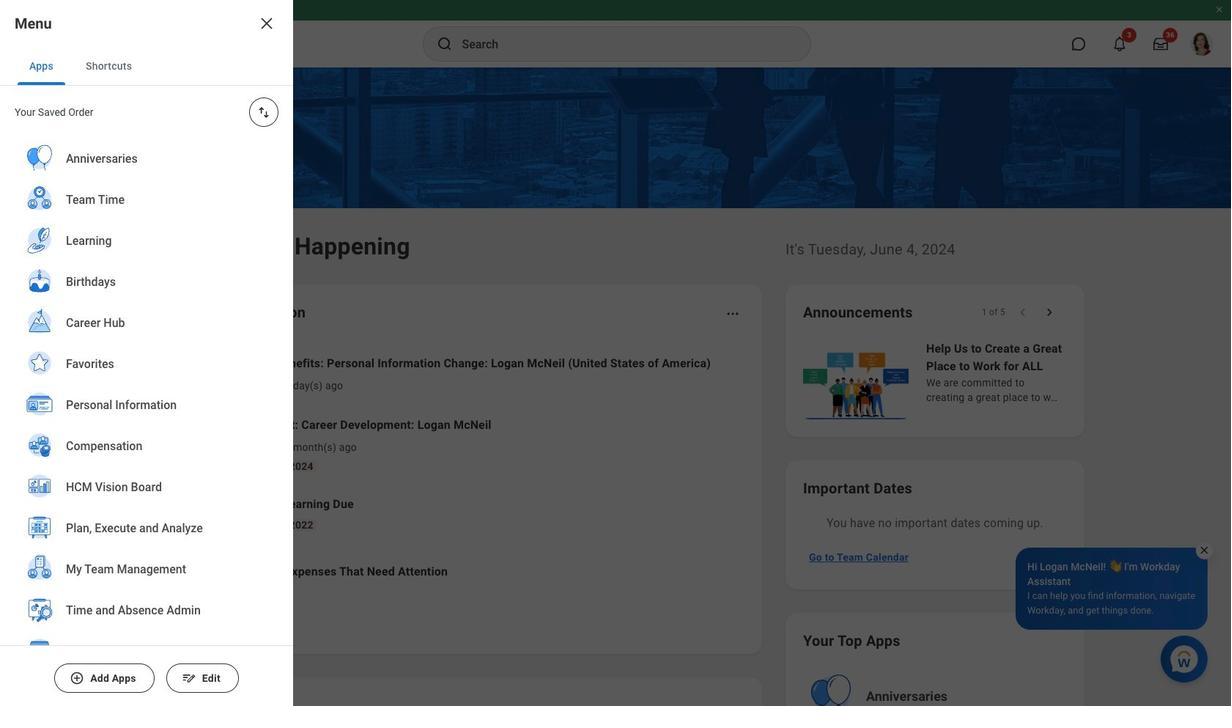 Task type: describe. For each thing, give the bounding box(es) containing it.
search image
[[436, 35, 454, 53]]

dashboard expenses image
[[186, 561, 208, 583]]

chevron right small image
[[1043, 305, 1057, 320]]

text edit image
[[182, 671, 196, 686]]

sort image
[[257, 105, 271, 120]]

inbox large image
[[1154, 37, 1169, 51]]

profile logan mcneil element
[[1182, 28, 1223, 60]]

plus circle image
[[70, 671, 84, 686]]

x image
[[258, 15, 276, 32]]

close environment banner image
[[1216, 5, 1225, 14]]

inbox image
[[170, 614, 185, 629]]

book open image
[[186, 502, 208, 524]]



Task type: locate. For each thing, give the bounding box(es) containing it.
tab list
[[0, 47, 293, 86]]

banner
[[0, 0, 1232, 67]]

main content
[[0, 67, 1232, 706]]

chevron left small image
[[1016, 305, 1031, 320]]

status
[[982, 306, 1006, 318]]

global navigation dialog
[[0, 0, 293, 706]]

x image
[[1200, 545, 1211, 556]]

list
[[0, 139, 293, 706], [164, 343, 745, 601]]

notifications large image
[[1113, 37, 1128, 51]]



Task type: vqa. For each thing, say whether or not it's contained in the screenshot.
Content Provider group
no



